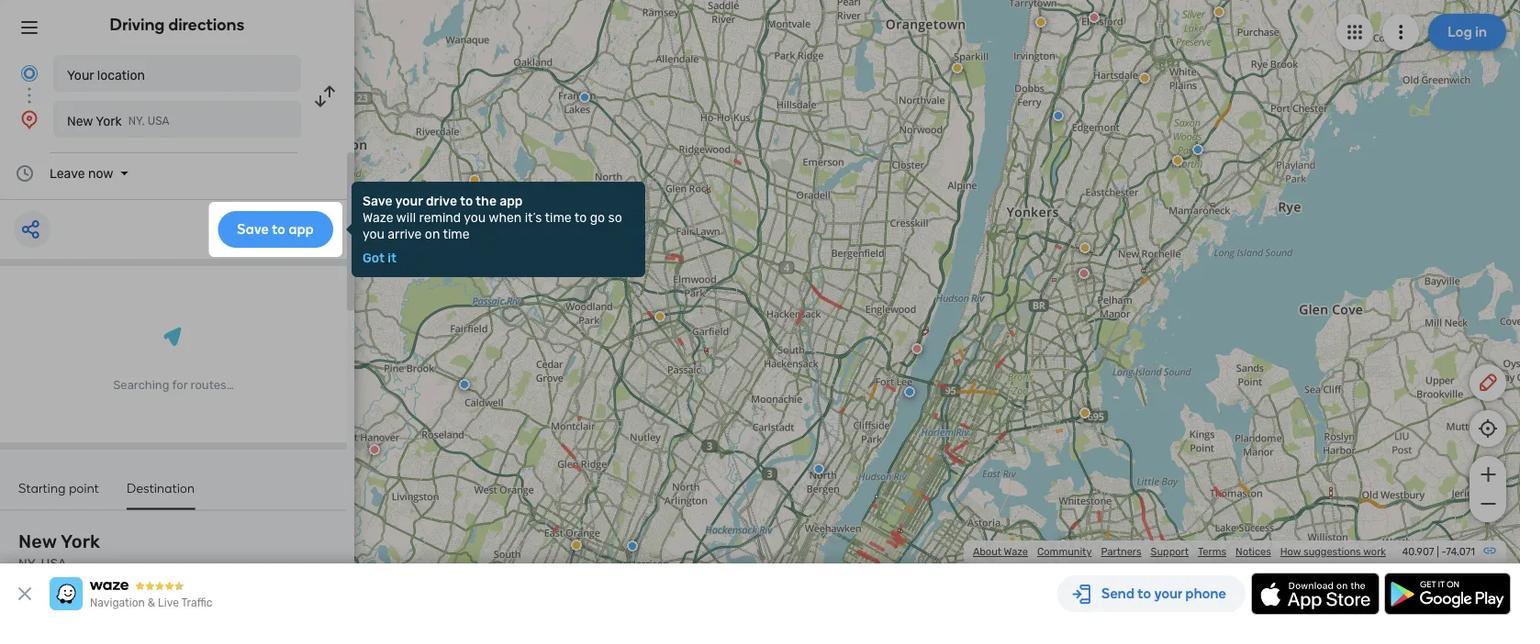Task type: describe. For each thing, give the bounding box(es) containing it.
0 horizontal spatial ny,
[[18, 556, 38, 571]]

now
[[88, 166, 113, 181]]

0 horizontal spatial to
[[460, 193, 473, 208]]

partners
[[1101, 546, 1142, 558]]

notices link
[[1236, 546, 1271, 558]]

driving
[[110, 15, 165, 34]]

directions
[[168, 15, 245, 34]]

york inside new york ny, usa
[[61, 531, 100, 553]]

0 horizontal spatial time
[[443, 226, 470, 241]]

pencil image
[[1477, 372, 1499, 394]]

0 vertical spatial ny,
[[128, 115, 145, 128]]

the
[[476, 193, 497, 208]]

starting point
[[18, 480, 99, 496]]

driving directions
[[110, 15, 245, 34]]

0 horizontal spatial you
[[363, 226, 385, 241]]

when
[[489, 210, 522, 225]]

navigation & live traffic
[[90, 597, 212, 609]]

your location
[[67, 67, 145, 83]]

will
[[396, 210, 416, 225]]

community link
[[1037, 546, 1092, 558]]

support
[[1151, 546, 1189, 558]]

searching
[[113, 378, 169, 392]]

location image
[[18, 108, 40, 130]]

about
[[973, 546, 1002, 558]]

live
[[158, 597, 179, 609]]

current location image
[[18, 62, 40, 84]]

go
[[590, 210, 605, 225]]

terms
[[1198, 546, 1226, 558]]

0 vertical spatial new york ny, usa
[[67, 113, 169, 129]]

waze inside save your drive to the app waze will remind you when it's time to go so you arrive on time got it
[[363, 210, 393, 225]]

terms link
[[1198, 546, 1226, 558]]

got
[[363, 250, 385, 265]]

1 vertical spatial usa
[[41, 556, 66, 571]]

on
[[425, 226, 440, 241]]

1 horizontal spatial waze
[[1004, 546, 1028, 558]]

1 horizontal spatial new
[[67, 113, 93, 129]]

partners link
[[1101, 546, 1142, 558]]

your
[[395, 193, 423, 208]]

it's
[[525, 210, 542, 225]]

40.907 | -74.071
[[1402, 546, 1475, 558]]

notices
[[1236, 546, 1271, 558]]

0 vertical spatial usa
[[148, 115, 169, 128]]

traffic
[[181, 597, 212, 609]]

point
[[69, 480, 99, 496]]

arrive
[[388, 226, 422, 241]]

your
[[67, 67, 94, 83]]

new inside new york ny, usa
[[18, 531, 57, 553]]

1 vertical spatial to
[[574, 210, 587, 225]]

1 vertical spatial new york ny, usa
[[18, 531, 100, 571]]

clock image
[[14, 162, 36, 184]]

x image
[[14, 583, 36, 605]]

zoom out image
[[1476, 493, 1499, 515]]

how suggestions work link
[[1280, 546, 1386, 558]]



Task type: locate. For each thing, give the bounding box(es) containing it.
to
[[460, 193, 473, 208], [574, 210, 587, 225]]

leave now
[[50, 166, 113, 181]]

york
[[96, 113, 122, 129], [61, 531, 100, 553]]

it
[[388, 250, 396, 265]]

new
[[67, 113, 93, 129], [18, 531, 57, 553]]

1 horizontal spatial you
[[464, 210, 486, 225]]

1 horizontal spatial usa
[[148, 115, 169, 128]]

so
[[608, 210, 622, 225]]

0 vertical spatial you
[[464, 210, 486, 225]]

navigation
[[90, 597, 145, 609]]

destination
[[127, 480, 195, 496]]

save
[[363, 193, 393, 208]]

new york ny, usa
[[67, 113, 169, 129], [18, 531, 100, 571]]

starting point button
[[18, 480, 99, 508]]

0 horizontal spatial new
[[18, 531, 57, 553]]

starting
[[18, 480, 66, 496]]

work
[[1363, 546, 1386, 558]]

your location button
[[53, 55, 301, 92]]

0 vertical spatial to
[[460, 193, 473, 208]]

ny, down location
[[128, 115, 145, 128]]

time down remind
[[443, 226, 470, 241]]

0 horizontal spatial usa
[[41, 556, 66, 571]]

ny,
[[128, 115, 145, 128], [18, 556, 38, 571]]

routes…
[[191, 378, 234, 392]]

0 vertical spatial waze
[[363, 210, 393, 225]]

you down "the"
[[464, 210, 486, 225]]

usa down starting point button
[[41, 556, 66, 571]]

74.071
[[1446, 546, 1475, 558]]

community
[[1037, 546, 1092, 558]]

how
[[1280, 546, 1301, 558]]

about waze community partners support terms notices how suggestions work
[[973, 546, 1386, 558]]

time
[[545, 210, 572, 225], [443, 226, 470, 241]]

waze down save
[[363, 210, 393, 225]]

zoom in image
[[1476, 464, 1499, 486]]

|
[[1437, 546, 1439, 558]]

new york ny, usa up the x icon
[[18, 531, 100, 571]]

40.907
[[1402, 546, 1434, 558]]

1 vertical spatial you
[[363, 226, 385, 241]]

to left "the"
[[460, 193, 473, 208]]

location
[[97, 67, 145, 83]]

1 vertical spatial time
[[443, 226, 470, 241]]

you up got
[[363, 226, 385, 241]]

got it button
[[363, 250, 396, 265]]

save your drive to the app waze will remind you when it's time to go so you arrive on time got it
[[363, 193, 622, 265]]

1 horizontal spatial time
[[545, 210, 572, 225]]

suggestions
[[1303, 546, 1361, 558]]

0 vertical spatial york
[[96, 113, 122, 129]]

0 horizontal spatial waze
[[363, 210, 393, 225]]

time right it's
[[545, 210, 572, 225]]

1 horizontal spatial to
[[574, 210, 587, 225]]

to left go
[[574, 210, 587, 225]]

1 vertical spatial york
[[61, 531, 100, 553]]

0 vertical spatial time
[[545, 210, 572, 225]]

0 vertical spatial new
[[67, 113, 93, 129]]

waze
[[363, 210, 393, 225], [1004, 546, 1028, 558]]

you
[[464, 210, 486, 225], [363, 226, 385, 241]]

ny, up the x icon
[[18, 556, 38, 571]]

destination button
[[127, 480, 195, 510]]

usa
[[148, 115, 169, 128], [41, 556, 66, 571]]

&
[[148, 597, 155, 609]]

link image
[[1482, 543, 1497, 558]]

waze right the about
[[1004, 546, 1028, 558]]

for
[[172, 378, 188, 392]]

1 vertical spatial new
[[18, 531, 57, 553]]

1 vertical spatial waze
[[1004, 546, 1028, 558]]

new down "your"
[[67, 113, 93, 129]]

remind
[[419, 210, 461, 225]]

searching for routes…
[[113, 378, 234, 392]]

usa down your location button
[[148, 115, 169, 128]]

about waze link
[[973, 546, 1028, 558]]

app
[[500, 193, 523, 208]]

new down starting point button
[[18, 531, 57, 553]]

-
[[1442, 546, 1446, 558]]

york down your location
[[96, 113, 122, 129]]

1 vertical spatial ny,
[[18, 556, 38, 571]]

1 horizontal spatial ny,
[[128, 115, 145, 128]]

york down starting point button
[[61, 531, 100, 553]]

leave
[[50, 166, 85, 181]]

support link
[[1151, 546, 1189, 558]]

new york ny, usa down location
[[67, 113, 169, 129]]

drive
[[426, 193, 457, 208]]



Task type: vqa. For each thing, say whether or not it's contained in the screenshot.
41.089
no



